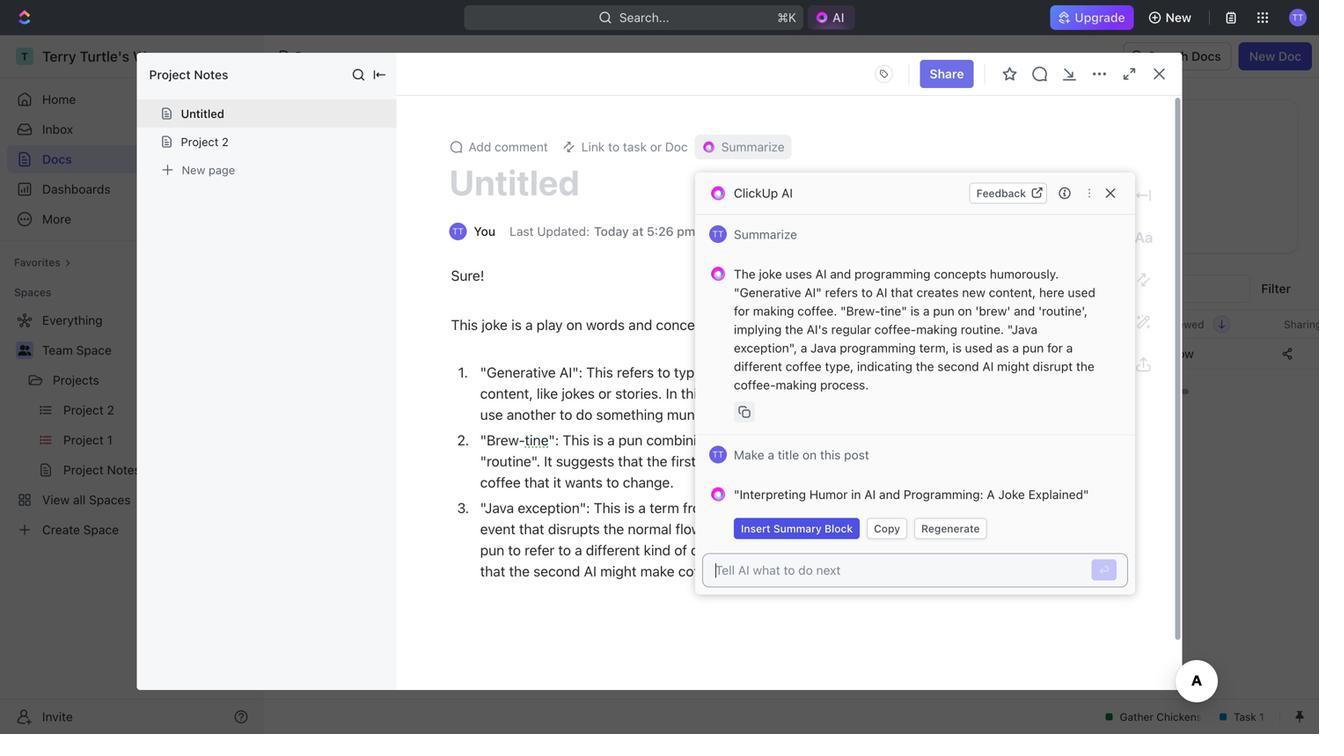 Task type: vqa. For each thing, say whether or not it's contained in the screenshot.
"has"
yes



Task type: locate. For each thing, give the bounding box(es) containing it.
with
[[967, 432, 994, 448]]

joke for this
[[482, 316, 508, 333]]

as down an
[[994, 521, 1008, 537]]

"routine".
[[480, 453, 540, 470]]

programming up tine"
[[855, 267, 931, 281]]

"java up nov 1
[[1008, 322, 1038, 337]]

the up ('java'
[[722, 521, 743, 537]]

new left doc
[[1250, 49, 1275, 63]]

1 inside row
[[1028, 346, 1034, 361]]

0 vertical spatial as
[[996, 341, 1009, 355]]

search docs button
[[1123, 42, 1232, 70]]

regular down word
[[754, 453, 798, 470]]

that up tine"
[[891, 285, 913, 300]]

2
[[222, 135, 229, 148]]

no favorited docs image
[[756, 155, 826, 226]]

1 horizontal spatial term
[[840, 542, 869, 558]]

of down flow
[[674, 542, 687, 558]]

1 vertical spatial it's
[[936, 521, 955, 537]]

search...
[[619, 10, 670, 25]]

date up nov
[[1003, 318, 1026, 331]]

(or
[[850, 453, 869, 470]]

1 vertical spatial in
[[851, 487, 861, 502]]

"generative inside the joke uses ai and programming concepts humorously. "generative ai" refers to ai that creates new content, here used for making coffee. "brew-tine" is a pun on 'brew' and 'routine', implying the ai's regular coffee-making routine. "java exception", a java programming term, is used as a pun for a different coffee type, indicating the second ai might disrupt the coffee-making process.
[[734, 285, 801, 300]]

0 horizontal spatial like
[[537, 385, 558, 402]]

joke for the
[[759, 267, 782, 281]]

thus
[[794, 563, 822, 580]]

coffee. inside "generative ai": this refers to types of artificial intelligence that can generate new content, like jokes or stories. in this case, it's humorously suggested that one ai could use another to do something mundane like making coffee. "brew-tine": this is a pun combining the word "brew" (as in brewing coffee) with "routine". it suggests that the first ai has a regular routine (or 'brew-tine') of making coffee that it wants to change. "java exception": this is a term from java programming language. an exception is an event that disrupts the normal flow of the program's instructions. here, it's used as a pun to refer to a different kind of coffee ('java' is a slang term for coffee), suggesting that the second ai might make coffee differently, thus causing a 'java exception'.
[[805, 406, 850, 423]]

sure!
[[451, 267, 484, 284]]

this up or
[[586, 364, 613, 381]]

date for date updated
[[1003, 318, 1026, 331]]

0 horizontal spatial date
[[1003, 318, 1026, 331]]

"generative down the
[[734, 285, 801, 300]]

"brew- up "routine".
[[480, 432, 525, 448]]

0 vertical spatial "brew-
[[841, 304, 880, 318]]

different down normal
[[586, 542, 640, 558]]

favorites inside favorites button
[[14, 256, 61, 268]]

docs
[[295, 49, 324, 63], [1192, 49, 1221, 63], [42, 152, 72, 166], [777, 227, 802, 239]]

this up project notes button
[[451, 316, 478, 333]]

0 vertical spatial different
[[734, 359, 782, 374]]

explained"
[[1029, 487, 1089, 502]]

to inside the joke uses ai and programming concepts humorously. "generative ai" refers to ai that creates new content, here used for making coffee. "brew-tine" is a pun on 'brew' and 'routine', implying the ai's regular coffee-making routine. "java exception", a java programming term, is used as a pun for a different coffee type, indicating the second ai might disrupt the coffee-making process.
[[862, 285, 873, 300]]

1 horizontal spatial project notes
[[326, 346, 405, 361]]

ai left "has"
[[700, 453, 713, 470]]

1 vertical spatial used
[[965, 341, 993, 355]]

a left ''java'
[[879, 563, 886, 580]]

humor
[[810, 487, 848, 502]]

make a title on this post
[[734, 448, 869, 462]]

regular
[[831, 322, 871, 337], [754, 453, 798, 470]]

0 horizontal spatial "generative
[[480, 364, 556, 381]]

0 horizontal spatial joke
[[482, 316, 508, 333]]

team space
[[42, 343, 112, 357]]

"interpreting
[[734, 487, 806, 502]]

pun
[[933, 304, 955, 318], [1023, 341, 1044, 355], [619, 432, 643, 448], [480, 542, 505, 558]]

to down disrupts
[[558, 542, 571, 558]]

word
[[741, 432, 773, 448]]

0 vertical spatial this
[[681, 385, 704, 402]]

project notes
[[149, 67, 228, 82], [326, 346, 405, 361]]

1 vertical spatial this
[[820, 448, 841, 462]]

docs down inbox
[[42, 152, 72, 166]]

coffee up humorously
[[786, 359, 822, 374]]

0 horizontal spatial java
[[716, 500, 746, 516]]

2 date from the left
[[1143, 318, 1167, 331]]

summarize button
[[695, 135, 792, 159]]

0 vertical spatial used
[[1068, 285, 1096, 300]]

this right in
[[681, 385, 704, 402]]

flow
[[676, 521, 702, 537]]

tree
[[7, 306, 255, 544]]

1 horizontal spatial joke
[[759, 267, 782, 281]]

1 vertical spatial new
[[1250, 49, 1275, 63]]

here.
[[853, 227, 878, 239]]

on right the play
[[567, 316, 583, 333]]

different
[[734, 359, 782, 374], [586, 542, 640, 558]]

"generative
[[734, 285, 801, 300], [480, 364, 556, 381]]

0 vertical spatial "java
[[1008, 322, 1038, 337]]

programming up insert summary block
[[749, 500, 835, 516]]

1 tt from the top
[[713, 229, 724, 239]]

0 horizontal spatial new
[[182, 163, 205, 176]]

2 vertical spatial used
[[959, 521, 990, 537]]

that inside the joke uses ai and programming concepts humorously. "generative ai" refers to ai that creates new content, here used for making coffee. "brew-tine" is a pun on 'brew' and 'routine', implying the ai's regular coffee-making routine. "java exception", a java programming term, is used as a pun for a different coffee type, indicating the second ai might disrupt the coffee-making process.
[[891, 285, 913, 300]]

1 for nov 1
[[1028, 346, 1034, 361]]

docs inside sidebar navigation
[[42, 152, 72, 166]]

1 date from the left
[[1003, 318, 1026, 331]]

mundane
[[667, 406, 727, 423]]

coffee- down tine"
[[875, 322, 916, 337]]

in inside "generative ai": this refers to types of artificial intelligence that can generate new content, like jokes or stories. in this case, it's humorously suggested that one ai could use another to do something mundane like making coffee. "brew-tine": this is a pun combining the word "brew" (as in brewing coffee) with "routine". it suggests that the first ai has a regular routine (or 'brew-tine') of making coffee that it wants to change. "java exception": this is a term from java programming language. an exception is an event that disrupts the normal flow of the program's instructions. here, it's used as a pun to refer to a different kind of coffee ('java' is a slang term for coffee), suggesting that the second ai might make coffee differently, thus causing a 'java exception'.
[[848, 432, 859, 448]]

tt left make
[[713, 449, 724, 459]]

1 vertical spatial for
[[1047, 341, 1063, 355]]

term down instructions.
[[840, 542, 869, 558]]

0 horizontal spatial favorites
[[14, 256, 61, 268]]

1 vertical spatial coffee-
[[734, 378, 776, 392]]

0 vertical spatial refers
[[825, 285, 858, 300]]

1 horizontal spatial artificial
[[783, 316, 834, 333]]

for
[[734, 304, 750, 318], [1047, 341, 1063, 355], [873, 542, 891, 558]]

new button
[[1141, 4, 1202, 32]]

this
[[451, 316, 478, 333], [586, 364, 613, 381], [563, 432, 590, 448], [594, 500, 621, 516]]

2 horizontal spatial for
[[1047, 341, 1063, 355]]

untitled up project 2
[[181, 107, 224, 120]]

comment
[[495, 140, 548, 154]]

1 horizontal spatial favorites
[[649, 120, 710, 137]]

and up term,
[[914, 316, 938, 333]]

add
[[469, 140, 491, 154]]

0 vertical spatial it's
[[745, 385, 765, 402]]

column header
[[284, 310, 304, 339]]

java down ai's
[[811, 341, 837, 355]]

1 vertical spatial new
[[977, 364, 1003, 381]]

in right (as
[[848, 432, 859, 448]]

row down 'tags'
[[284, 336, 1319, 371]]

used inside "generative ai": this refers to types of artificial intelligence that can generate new content, like jokes or stories. in this case, it's humorously suggested that one ai could use another to do something mundane like making coffee. "brew-tine": this is a pun combining the word "brew" (as in brewing coffee) with "routine". it suggests that the first ai has a regular routine (or 'brew-tine') of making coffee that it wants to change. "java exception": this is a term from java programming language. an exception is an event that disrupts the normal flow of the program's instructions. here, it's used as a pun to refer to a different kind of coffee ('java' is a slang term for coffee), suggesting that the second ai might make coffee differently, thus causing a 'java exception'.
[[959, 521, 990, 537]]

1 horizontal spatial coffee-
[[875, 322, 916, 337]]

"brew- inside the joke uses ai and programming concepts humorously. "generative ai" refers to ai that creates new content, here used for making coffee. "brew-tine" is a pun on 'brew' and 'routine', implying the ai's regular coffee-making routine. "java exception", a java programming term, is used as a pun for a different coffee type, indicating the second ai might disrupt the coffee-making process.
[[841, 304, 880, 318]]

like up another
[[537, 385, 558, 402]]

0 vertical spatial regular
[[831, 322, 871, 337]]

coffee. inside the joke uses ai and programming concepts humorously. "generative ai" refers to ai that creates new content, here used for making coffee. "brew-tine" is a pun on 'brew' and 'routine', implying the ai's regular coffee-making routine. "java exception", a java programming term, is used as a pun for a different coffee type, indicating the second ai might disrupt the coffee-making process.
[[798, 304, 837, 318]]

0 vertical spatial untitled
[[181, 107, 224, 120]]

0 horizontal spatial second
[[534, 563, 580, 580]]

"generative up another
[[480, 364, 556, 381]]

user group image
[[18, 345, 31, 356]]

might up could
[[997, 359, 1030, 374]]

0 horizontal spatial might
[[600, 563, 637, 580]]

1 vertical spatial refers
[[617, 364, 654, 381]]

concepts up creates on the top of page
[[934, 267, 987, 281]]

in
[[848, 432, 859, 448], [851, 487, 861, 502]]

share
[[930, 66, 964, 81]]

1 vertical spatial "brew-
[[480, 432, 525, 448]]

as inside "generative ai": this refers to types of artificial intelligence that can generate new content, like jokes or stories. in this case, it's humorously suggested that one ai could use another to do something mundane like making coffee. "brew-tine": this is a pun combining the word "brew" (as in brewing coffee) with "routine". it suggests that the first ai has a regular routine (or 'brew-tine') of making coffee that it wants to change. "java exception": this is a term from java programming language. an exception is an event that disrupts the normal flow of the program's instructions. here, it's used as a pun to refer to a different kind of coffee ('java' is a slang term for coffee), suggesting that the second ai might make coffee differently, thus causing a 'java exception'.
[[994, 521, 1008, 537]]

a down date updated button
[[1013, 341, 1019, 355]]

programming up the indicating
[[840, 341, 916, 355]]

2 horizontal spatial new
[[1250, 49, 1275, 63]]

1 horizontal spatial content,
[[989, 285, 1036, 300]]

0 vertical spatial second
[[938, 359, 979, 374]]

summarize up the 'clickup'
[[721, 140, 785, 154]]

tine')
[[914, 453, 947, 470]]

different inside "generative ai": this refers to types of artificial intelligence that can generate new content, like jokes or stories. in this case, it's humorously suggested that one ai could use another to do something mundane like making coffee. "brew-tine": this is a pun combining the word "brew" (as in brewing coffee) with "routine". it suggests that the first ai has a regular routine (or 'brew-tine') of making coffee that it wants to change. "java exception": this is a term from java programming language. an exception is an event that disrupts the normal flow of the program's instructions. here, it's used as a pun to refer to a different kind of coffee ('java' is a slang term for coffee), suggesting that the second ai might make coffee differently, thus causing a 'java exception'.
[[586, 542, 640, 558]]

intelligence
[[837, 316, 910, 333], [784, 364, 857, 381]]

joke inside the joke uses ai and programming concepts humorously. "generative ai" refers to ai that creates new content, here used for making coffee. "brew-tine" is a pun on 'brew' and 'routine', implying the ai's regular coffee-making routine. "java exception", a java programming term, is used as a pun for a different coffee type, indicating the second ai might disrupt the coffee-making process.
[[759, 267, 782, 281]]

java
[[811, 341, 837, 355], [716, 500, 746, 516]]

coffee.
[[798, 304, 837, 318], [805, 406, 850, 423]]

your
[[704, 227, 727, 239]]

coffee inside the joke uses ai and programming concepts humorously. "generative ai" refers to ai that creates new content, here used for making coffee. "brew-tine" is a pun on 'brew' and 'routine', implying the ai's regular coffee-making routine. "java exception", a java programming term, is used as a pun for a different coffee type, indicating the second ai might disrupt the coffee-making process.
[[786, 359, 822, 374]]

tine":
[[525, 432, 559, 448]]

a
[[923, 304, 930, 318], [525, 316, 533, 333], [801, 341, 807, 355], [1013, 341, 1019, 355], [1067, 341, 1073, 355], [607, 432, 615, 448], [768, 448, 775, 462], [742, 453, 750, 470], [639, 500, 646, 516], [1012, 521, 1020, 537], [575, 542, 582, 558], [791, 542, 798, 558], [879, 563, 886, 580]]

0 horizontal spatial different
[[586, 542, 640, 558]]

second down refer
[[534, 563, 580, 580]]

intelligence up the indicating
[[837, 316, 910, 333]]

refers inside the joke uses ai and programming concepts humorously. "generative ai" refers to ai that creates new content, here used for making coffee. "brew-tine" is a pun on 'brew' and 'routine', implying the ai's regular coffee-making routine. "java exception", a java programming term, is used as a pun for a different coffee type, indicating the second ai might disrupt the coffee-making process.
[[825, 285, 858, 300]]

0 horizontal spatial project notes
[[149, 67, 228, 82]]

programming inside "generative ai": this refers to types of artificial intelligence that can generate new content, like jokes or stories. in this case, it's humorously suggested that one ai could use another to do something mundane like making coffee. "brew-tine": this is a pun combining the word "brew" (as in brewing coffee) with "routine". it suggests that the first ai has a regular routine (or 'brew-tine') of making coffee that it wants to change. "java exception": this is a term from java programming language. an exception is an event that disrupts the normal flow of the program's instructions. here, it's used as a pun to refer to a different kind of coffee ('java' is a slang term for coffee), suggesting that the second ai might make coffee differently, thus causing a 'java exception'.
[[749, 500, 835, 516]]

1 vertical spatial untitled
[[449, 162, 580, 203]]

notes inside button
[[370, 346, 405, 361]]

1 horizontal spatial java
[[811, 341, 837, 355]]

the
[[785, 322, 804, 337], [916, 359, 934, 374], [1076, 359, 1095, 374], [717, 432, 737, 448], [647, 453, 668, 470], [604, 521, 624, 537], [722, 521, 743, 537], [509, 563, 530, 580]]

1 horizontal spatial 1
[[1060, 149, 1066, 164]]

0 horizontal spatial coffee-
[[734, 378, 776, 392]]

language.
[[839, 500, 901, 516]]

suggesting
[[948, 542, 1018, 558]]

joke up project notes button
[[482, 316, 508, 333]]

a down 'something' on the bottom
[[607, 432, 615, 448]]

0 vertical spatial programming
[[855, 267, 931, 281]]

new up 'brew'
[[962, 285, 986, 300]]

0 vertical spatial coffee-
[[875, 322, 916, 337]]

a
[[987, 487, 995, 502]]

0 vertical spatial content,
[[989, 285, 1036, 300]]

1 vertical spatial coffee.
[[805, 406, 850, 423]]

concepts inside the joke uses ai and programming concepts humorously. "generative ai" refers to ai that creates new content, here used for making coffee. "brew-tine" is a pun on 'brew' and 'routine', implying the ai's regular coffee-making routine. "java exception", a java programming term, is used as a pun for a different coffee type, indicating the second ai might disrupt the coffee-making process.
[[934, 267, 987, 281]]

tree containing team space
[[7, 306, 255, 544]]

Search by name... text field
[[1018, 276, 1240, 302]]

1 vertical spatial tt
[[713, 449, 724, 459]]

search docs
[[1148, 49, 1221, 63]]

1 horizontal spatial it's
[[936, 521, 955, 537]]

it
[[553, 474, 561, 491]]

coffee)
[[918, 432, 963, 448]]

spaces
[[14, 286, 51, 298]]

2 row from the top
[[284, 336, 1319, 371]]

⌘k
[[777, 10, 797, 25]]

is right tine"
[[911, 304, 920, 318]]

new up search docs button
[[1166, 10, 1192, 25]]

regenerate button
[[915, 518, 987, 539]]

0 vertical spatial new
[[1166, 10, 1192, 25]]

tine"
[[880, 304, 907, 318]]

1 horizontal spatial new
[[1166, 10, 1192, 25]]

2 tt from the top
[[713, 449, 724, 459]]

space
[[76, 343, 112, 357]]

1 vertical spatial content,
[[480, 385, 533, 402]]

regular inside "generative ai": this refers to types of artificial intelligence that can generate new content, like jokes or stories. in this case, it's humorously suggested that one ai could use another to do something mundane like making coffee. "brew-tine": this is a pun combining the word "brew" (as in brewing coffee) with "routine". it suggests that the first ai has a regular routine (or 'brew-tine') of making coffee that it wants to change. "java exception": this is a term from java programming language. an exception is an event that disrupts the normal flow of the program's instructions. here, it's used as a pun to refer to a different kind of coffee ('java' is a slang term for coffee), suggesting that the second ai might make coffee differently, thus causing a 'java exception'.
[[754, 453, 798, 470]]

refers up 'stories.'
[[617, 364, 654, 381]]

might
[[997, 359, 1030, 374], [600, 563, 637, 580]]

1 vertical spatial as
[[994, 521, 1008, 537]]

page
[[209, 163, 235, 176]]

like down case, in the right bottom of the page
[[730, 406, 752, 423]]

coffee right make
[[678, 563, 719, 580]]

0 vertical spatial java
[[811, 341, 837, 355]]

cell
[[284, 338, 304, 370]]

last
[[510, 224, 534, 239]]

new
[[962, 285, 986, 300], [977, 364, 1003, 381]]

1 vertical spatial different
[[586, 542, 640, 558]]

ai up "ai""
[[816, 267, 827, 281]]

new
[[1166, 10, 1192, 25], [1250, 49, 1275, 63], [182, 163, 205, 176]]

coffee. up ai's
[[798, 304, 837, 318]]

0 horizontal spatial for
[[734, 304, 750, 318]]

the up "has"
[[717, 432, 737, 448]]

to right "ai""
[[862, 285, 873, 300]]

different inside the joke uses ai and programming concepts humorously. "generative ai" refers to ai that creates new content, here used for making coffee. "brew-tine" is a pun on 'brew' and 'routine', implying the ai's regular coffee-making routine. "java exception", a java programming term, is used as a pun for a different coffee type, indicating the second ai might disrupt the coffee-making process.
[[734, 359, 782, 374]]

ai's
[[807, 322, 828, 337]]

1 vertical spatial notes
[[370, 346, 405, 361]]

0 vertical spatial projects
[[640, 346, 686, 361]]

new inside the joke uses ai and programming concepts humorously. "generative ai" refers to ai that creates new content, here used for making coffee. "brew-tine" is a pun on 'brew' and 'routine', implying the ai's regular coffee-making routine. "java exception", a java programming term, is used as a pun for a different coffee type, indicating the second ai might disrupt the coffee-making process.
[[962, 285, 986, 300]]

1 row from the top
[[284, 310, 1319, 339]]

to left refer
[[508, 542, 521, 558]]

home link
[[7, 85, 255, 114]]

1 vertical spatial project notes
[[326, 346, 405, 361]]

of up case, in the right bottom of the page
[[713, 364, 726, 381]]

here,
[[898, 521, 933, 537]]

0 vertical spatial new
[[962, 285, 986, 300]]

pm
[[677, 224, 695, 239]]

row up -
[[284, 310, 1319, 339]]

used up 'routine',
[[1068, 285, 1096, 300]]

row
[[284, 310, 1319, 339], [284, 336, 1319, 371]]

doc
[[1279, 49, 1302, 63]]

projects down team space
[[53, 373, 99, 387]]

for up the "disrupt"
[[1047, 341, 1063, 355]]

0 horizontal spatial projects
[[53, 373, 99, 387]]

related
[[719, 316, 763, 333]]

1 vertical spatial second
[[534, 563, 580, 580]]

is right term,
[[953, 341, 962, 355]]

implying
[[734, 322, 782, 337]]

ai"
[[805, 285, 822, 300]]

0 horizontal spatial regular
[[754, 453, 798, 470]]

content,
[[989, 285, 1036, 300], [480, 385, 533, 402]]

0 vertical spatial might
[[997, 359, 1030, 374]]

0 horizontal spatial content,
[[480, 385, 533, 402]]

exception
[[926, 500, 987, 516]]

1 horizontal spatial for
[[873, 542, 891, 558]]

suggests
[[556, 453, 614, 470]]

1 vertical spatial regular
[[754, 453, 798, 470]]

coffee-
[[875, 322, 916, 337], [734, 378, 776, 392]]

new left page
[[182, 163, 205, 176]]

0 horizontal spatial 1
[[1028, 346, 1034, 361]]

0 horizontal spatial artificial
[[730, 364, 780, 381]]

artificial
[[783, 316, 834, 333], [730, 364, 780, 381]]

that up refer
[[519, 521, 544, 537]]

1 vertical spatial like
[[730, 406, 752, 423]]

today
[[594, 224, 629, 239]]

artificial down exception",
[[730, 364, 780, 381]]

1 for project 1
[[1060, 149, 1066, 164]]

java inside "generative ai": this refers to types of artificial intelligence that can generate new content, like jokes or stories. in this case, it's humorously suggested that one ai could use another to do something mundane like making coffee. "brew-tine": this is a pun combining the word "brew" (as in brewing coffee) with "routine". it suggests that the first ai has a regular routine (or 'brew-tine') of making coffee that it wants to change. "java exception": this is a term from java programming language. an exception is an event that disrupts the normal flow of the program's instructions. here, it's used as a pun to refer to a different kind of coffee ('java' is a slang term for coffee), suggesting that the second ai might make coffee differently, thus causing a 'java exception'.
[[716, 500, 746, 516]]

it's right case, in the right bottom of the page
[[745, 385, 765, 402]]

0 horizontal spatial "java
[[480, 500, 514, 516]]

tt right pm
[[713, 229, 724, 239]]

0 horizontal spatial this
[[681, 385, 704, 402]]

⏎ button
[[1092, 559, 1117, 580]]

is left the play
[[511, 316, 522, 333]]

"java up event
[[480, 500, 514, 516]]

on up routine.
[[958, 304, 972, 318]]

1 vertical spatial artificial
[[730, 364, 780, 381]]

table
[[284, 310, 1319, 371]]

second
[[938, 359, 979, 374], [534, 563, 580, 580]]

0 vertical spatial term
[[650, 500, 679, 516]]

0 vertical spatial coffee.
[[798, 304, 837, 318]]

one
[[946, 385, 970, 402]]

2 vertical spatial for
[[873, 542, 891, 558]]

1 vertical spatial intelligence
[[784, 364, 857, 381]]

coffee. up (as
[[805, 406, 850, 423]]

project 1
[[1016, 149, 1066, 164]]

"brew- inside "generative ai": this refers to types of artificial intelligence that can generate new content, like jokes or stories. in this case, it's humorously suggested that one ai could use another to do something mundane like making coffee. "brew-tine": this is a pun combining the word "brew" (as in brewing coffee) with "routine". it suggests that the first ai has a regular routine (or 'brew-tine') of making coffee that it wants to change. "java exception": this is a term from java programming language. an exception is an event that disrupts the normal flow of the program's instructions. here, it's used as a pun to refer to a different kind of coffee ('java' is a slang term for coffee), suggesting that the second ai might make coffee differently, thus causing a 'java exception'.
[[480, 432, 525, 448]]

1 vertical spatial might
[[600, 563, 637, 580]]

from
[[683, 500, 713, 516]]

in right humor
[[851, 487, 861, 502]]

second inside the joke uses ai and programming concepts humorously. "generative ai" refers to ai that creates new content, here used for making coffee. "brew-tine" is a pun on 'brew' and 'routine', implying the ai's regular coffee-making routine. "java exception", a java programming term, is used as a pun for a different coffee type, indicating the second ai might disrupt the coffee-making process.
[[938, 359, 979, 374]]

-
[[798, 346, 804, 361]]

2 horizontal spatial on
[[958, 304, 972, 318]]

1 horizontal spatial regular
[[831, 322, 871, 337]]

0 vertical spatial for
[[734, 304, 750, 318]]

0 horizontal spatial concepts
[[656, 316, 715, 333]]

regular inside the joke uses ai and programming concepts humorously. "generative ai" refers to ai that creates new content, here used for making coffee. "brew-tine" is a pun on 'brew' and 'routine', implying the ai's regular coffee-making routine. "java exception", a java programming term, is used as a pun for a different coffee type, indicating the second ai might disrupt the coffee-making process.
[[831, 322, 871, 337]]

1 vertical spatial java
[[716, 500, 746, 516]]

1 vertical spatial 1
[[1028, 346, 1034, 361]]

joke right the
[[759, 267, 782, 281]]

1 vertical spatial "generative
[[480, 364, 556, 381]]

just
[[1143, 346, 1168, 361]]

updated
[[1029, 318, 1070, 331]]

projects inside projects link
[[53, 373, 99, 387]]

1 vertical spatial projects
[[53, 373, 99, 387]]

1 vertical spatial "java
[[480, 500, 514, 516]]



Task type: describe. For each thing, give the bounding box(es) containing it.
last updated: today at 5:26 pm
[[510, 224, 695, 239]]

1 vertical spatial concepts
[[656, 316, 715, 333]]

joke
[[998, 487, 1025, 502]]

could
[[990, 385, 1026, 402]]

ai down (or
[[865, 487, 876, 502]]

that down generate
[[918, 385, 943, 402]]

programming.
[[941, 316, 1031, 333]]

ai up tine"
[[876, 285, 888, 300]]

the right the "disrupt"
[[1076, 359, 1095, 374]]

inbox
[[42, 122, 73, 136]]

on inside the joke uses ai and programming concepts humorously. "generative ai" refers to ai that creates new content, here used for making coffee. "brew-tine" is a pun on 'brew' and 'routine', implying the ai's regular coffee-making routine. "java exception", a java programming term, is used as a pun for a different coffee type, indicating the second ai might disrupt the coffee-making process.
[[958, 304, 972, 318]]

disrupt
[[1033, 359, 1073, 374]]

project 2
[[181, 135, 229, 148]]

show
[[824, 227, 850, 239]]

inbox link
[[7, 115, 255, 143]]

that up suggested
[[860, 364, 886, 381]]

a down insert summary block button at the right bottom of page
[[791, 542, 798, 558]]

project notes inside project notes button
[[326, 346, 405, 361]]

brewing
[[863, 432, 914, 448]]

case,
[[708, 385, 742, 402]]

program's
[[747, 521, 812, 537]]

jokes
[[562, 385, 595, 402]]

row containing location
[[284, 310, 1319, 339]]

pun down creates on the top of page
[[933, 304, 955, 318]]

exception":
[[518, 500, 590, 516]]

creates
[[917, 285, 959, 300]]

location
[[622, 318, 665, 331]]

words
[[586, 316, 625, 333]]

coffee down flow
[[691, 542, 731, 558]]

making up term,
[[916, 322, 958, 337]]

making down -
[[776, 378, 817, 392]]

title
[[778, 448, 799, 462]]

type,
[[825, 359, 854, 374]]

a down creates on the top of page
[[923, 304, 930, 318]]

archived
[[671, 284, 722, 298]]

another
[[507, 406, 556, 423]]

insert
[[741, 522, 771, 535]]

project inside button
[[326, 346, 367, 361]]

"java inside "generative ai": this refers to types of artificial intelligence that can generate new content, like jokes or stories. in this case, it's humorously suggested that one ai could use another to do something mundane like making coffee. "brew-tine": this is a pun combining the word "brew" (as in brewing coffee) with "routine". it suggests that the first ai has a regular routine (or 'brew-tine') of making coffee that it wants to change. "java exception": this is a term from java programming language. an exception is an event that disrupts the normal flow of the program's instructions. here, it's used as a pun to refer to a different kind of coffee ('java' is a slang term for coffee), suggesting that the second ai might make coffee differently, thus causing a 'java exception'.
[[480, 500, 514, 516]]

to up in
[[658, 364, 671, 381]]

0 horizontal spatial it's
[[745, 385, 765, 402]]

date for date viewed
[[1143, 318, 1167, 331]]

"java inside the joke uses ai and programming concepts humorously. "generative ai" refers to ai that creates new content, here used for making coffee. "brew-tine" is a pun on 'brew' and 'routine', implying the ai's regular coffee-making routine. "java exception", a java programming term, is used as a pun for a different coffee type, indicating the second ai might disrupt the coffee-making process.
[[1008, 322, 1038, 337]]

tree inside sidebar navigation
[[7, 306, 255, 544]]

1 vertical spatial programming
[[840, 341, 916, 355]]

0 vertical spatial artificial
[[783, 316, 834, 333]]

something
[[596, 406, 663, 423]]

a down disrupts
[[575, 542, 582, 558]]

projects link
[[53, 366, 206, 394]]

might inside the joke uses ai and programming concepts humorously. "generative ai" refers to ai that creates new content, here used for making coffee. "brew-tine" is a pun on 'brew' and 'routine', implying the ai's regular coffee-making routine. "java exception", a java programming term, is used as a pun for a different coffee type, indicating the second ai might disrupt the coffee-making process.
[[997, 359, 1030, 374]]

copy
[[874, 522, 900, 535]]

upgrade link
[[1050, 5, 1134, 30]]

0 horizontal spatial term
[[650, 500, 679, 516]]

humorously
[[768, 385, 843, 402]]

this down wants
[[594, 500, 621, 516]]

'java
[[890, 563, 921, 580]]

Tell AI what to do next text field
[[716, 561, 1080, 580]]

tt for summarize
[[713, 229, 724, 239]]

to right wants
[[606, 474, 619, 491]]

team
[[42, 343, 73, 357]]

"generative inside "generative ai": this refers to types of artificial intelligence that can generate new content, like jokes or stories. in this case, it's humorously suggested that one ai could use another to do something mundane like making coffee. "brew-tine": this is a pun combining the word "brew" (as in brewing coffee) with "routine". it suggests that the first ai has a regular routine (or 'brew-tine') of making coffee that it wants to change. "java exception": this is a term from java programming language. an exception is an event that disrupts the normal flow of the program's instructions. here, it's used as a pun to refer to a different kind of coffee ('java' is a slang term for coffee), suggesting that the second ai might make coffee differently, thus causing a 'java exception'.
[[480, 364, 556, 381]]

the joke uses ai and programming concepts humorously. "generative ai" refers to ai that creates new content, here used for making coffee. "brew-tine" is a pun on 'brew' and 'routine', implying the ai's regular coffee-making routine. "java exception", a java programming term, is used as a pun for a different coffee type, indicating the second ai might disrupt the coffee-making process.
[[734, 267, 1099, 392]]

of right tine')
[[950, 453, 963, 470]]

or
[[599, 385, 612, 402]]

pun down event
[[480, 542, 505, 558]]

1 horizontal spatial like
[[730, 406, 752, 423]]

ai":
[[560, 364, 583, 381]]

add comment
[[469, 140, 548, 154]]

making up implying
[[753, 304, 794, 318]]

date viewed
[[1143, 318, 1205, 331]]

a left the play
[[525, 316, 533, 333]]

term,
[[919, 341, 949, 355]]

pun down date updated button
[[1023, 341, 1044, 355]]

routine.
[[961, 322, 1004, 337]]

the left normal
[[604, 521, 624, 537]]

a up normal
[[639, 500, 646, 516]]

and down show
[[830, 267, 851, 281]]

1 horizontal spatial on
[[803, 448, 817, 462]]

artificial inside "generative ai": this refers to types of artificial intelligence that can generate new content, like jokes or stories. in this case, it's humorously suggested that one ai could use another to do something mundane like making coffee. "brew-tine": this is a pun combining the word "brew" (as in brewing coffee) with "routine". it suggests that the first ai has a regular routine (or 'brew-tine') of making coffee that it wants to change. "java exception": this is a term from java programming language. an exception is an event that disrupts the normal flow of the program's instructions. here, it's used as a pun to refer to a different kind of coffee ('java' is a slang term for coffee), suggesting that the second ai might make coffee differently, thus causing a 'java exception'.
[[730, 364, 780, 381]]

refers inside "generative ai": this refers to types of artificial intelligence that can generate new content, like jokes or stories. in this case, it's humorously suggested that one ai could use another to do something mundane like making coffee. "brew-tine": this is a pun combining the word "brew" (as in brewing coffee) with "routine". it suggests that the first ai has a regular routine (or 'brew-tine') of making coffee that it wants to change. "java exception": this is a term from java programming language. an exception is an event that disrupts the normal flow of the program's instructions. here, it's used as a pun to refer to a different kind of coffee ('java' is a slang term for coffee), suggesting that the second ai might make coffee differently, thus causing a 'java exception'.
[[617, 364, 654, 381]]

ai right "one"
[[974, 385, 987, 402]]

of right flow
[[706, 521, 719, 537]]

clickup ai
[[734, 186, 793, 200]]

is up normal
[[625, 500, 635, 516]]

to left do
[[560, 406, 572, 423]]

new for new page
[[182, 163, 205, 176]]

this inside "generative ai": this refers to types of artificial intelligence that can generate new content, like jokes or stories. in this case, it's humorously suggested that one ai could use another to do something mundane like making coffee. "brew-tine": this is a pun combining the word "brew" (as in brewing coffee) with "routine". it suggests that the first ai has a regular routine (or 'brew-tine') of making coffee that it wants to change. "java exception": this is a term from java programming language. an exception is an event that disrupts the normal flow of the program's instructions. here, it's used as a pun to refer to a different kind of coffee ('java' is a slang term for coffee), suggesting that the second ai might make coffee differently, thus causing a 'java exception'.
[[681, 385, 704, 402]]

insert summary block button
[[734, 518, 860, 539]]

1 horizontal spatial this
[[820, 448, 841, 462]]

'brew'
[[976, 304, 1011, 318]]

1 vertical spatial summarize
[[734, 227, 797, 242]]

in
[[666, 385, 677, 402]]

making down with
[[967, 453, 1013, 470]]

project notes button
[[306, 336, 601, 371]]

the up change.
[[647, 453, 668, 470]]

at
[[632, 224, 644, 239]]

regenerate
[[922, 522, 980, 535]]

do
[[576, 406, 593, 423]]

to up exception",
[[767, 316, 780, 333]]

date updated
[[1003, 318, 1070, 331]]

instructions.
[[815, 521, 894, 537]]

use
[[480, 406, 503, 423]]

java inside the joke uses ai and programming concepts humorously. "generative ai" refers to ai that creates new content, here used for making coffee. "brew-tine" is a pun on 'brew' and 'routine', implying the ai's regular coffee-making routine. "java exception", a java programming term, is used as a pun for a different coffee type, indicating the second ai might disrupt the coffee-making process.
[[811, 341, 837, 355]]

for inside "generative ai": this refers to types of artificial intelligence that can generate new content, like jokes or stories. in this case, it's humorously suggested that one ai could use another to do something mundane like making coffee. "brew-tine": this is a pun combining the word "brew" (as in brewing coffee) with "routine". it suggests that the first ai has a regular routine (or 'brew-tine') of making coffee that it wants to change. "java exception": this is a term from java programming language. an exception is an event that disrupts the normal flow of the program's instructions. here, it's used as a pun to refer to a different kind of coffee ('java' is a slang term for coffee), suggesting that the second ai might make coffee differently, thus causing a 'java exception'.
[[873, 542, 891, 558]]

feedback
[[977, 187, 1026, 199]]

pun down 'something' on the bottom
[[619, 432, 643, 448]]

1 vertical spatial term
[[840, 542, 869, 558]]

dashboards link
[[7, 175, 255, 203]]

1 horizontal spatial untitled
[[449, 162, 580, 203]]

intelligence inside "generative ai": this refers to types of artificial intelligence that can generate new content, like jokes or stories. in this case, it's humorously suggested that one ai could use another to do something mundane like making coffee. "brew-tine": this is a pun combining the word "brew" (as in brewing coffee) with "routine". it suggests that the first ai has a regular routine (or 'brew-tine') of making coffee that it wants to change. "java exception": this is a term from java programming language. an exception is an event that disrupts the normal flow of the program's instructions. here, it's used as a pun to refer to a different kind of coffee ('java' is a slang term for coffee), suggesting that the second ai might make coffee differently, thus causing a 'java exception'.
[[784, 364, 857, 381]]

ai right the 'clickup'
[[782, 186, 793, 200]]

0 horizontal spatial untitled
[[181, 107, 224, 120]]

"interpreting humor in ai and programming: a joke explained"
[[734, 487, 1089, 502]]

archived button
[[666, 275, 727, 310]]

new doc button
[[1239, 42, 1312, 70]]

the left ai's
[[785, 322, 804, 337]]

indicating
[[857, 359, 913, 374]]

team space link
[[42, 336, 252, 364]]

slang
[[802, 542, 836, 558]]

event
[[480, 521, 516, 537]]

sidebar navigation
[[0, 35, 263, 734]]

humorously.
[[990, 267, 1059, 281]]

might inside "generative ai": this refers to types of artificial intelligence that can generate new content, like jokes or stories. in this case, it's humorously suggested that one ai could use another to do something mundane like making coffee. "brew-tine": this is a pun combining the word "brew" (as in brewing coffee) with "routine". it suggests that the first ai has a regular routine (or 'brew-tine') of making coffee that it wants to change. "java exception": this is a term from java programming language. an exception is an event that disrupts the normal flow of the program's instructions. here, it's used as a pun to refer to a different kind of coffee ('java' is a slang term for coffee), suggesting that the second ai might make coffee differently, thus causing a 'java exception'.
[[600, 563, 637, 580]]

and right words
[[629, 316, 652, 333]]

second inside "generative ai": this refers to types of artificial intelligence that can generate new content, like jokes or stories. in this case, it's humorously suggested that one ai could use another to do something mundane like making coffee. "brew-tine": this is a pun combining the word "brew" (as in brewing coffee) with "routine". it suggests that the first ai has a regular routine (or 'brew-tine') of making coffee that it wants to change. "java exception": this is a term from java programming language. an exception is an event that disrupts the normal flow of the program's instructions. here, it's used as a pun to refer to a different kind of coffee ('java' is a slang term for coffee), suggesting that the second ai might make coffee differently, thus causing a 'java exception'.
[[534, 563, 580, 580]]

copy button
[[867, 518, 908, 539]]

date viewed button
[[1133, 311, 1231, 338]]

differently,
[[723, 563, 790, 580]]

and right 'brew'
[[1014, 304, 1035, 318]]

making up '"brew"'
[[755, 406, 802, 423]]

nov
[[1003, 346, 1025, 361]]

0 horizontal spatial on
[[567, 316, 583, 333]]

date updated button
[[992, 311, 1081, 338]]

table containing project notes
[[284, 310, 1319, 371]]

row containing project notes
[[284, 336, 1319, 371]]

that down event
[[480, 563, 506, 580]]

that up change.
[[618, 453, 643, 470]]

is left an
[[991, 500, 1001, 516]]

play
[[537, 316, 563, 333]]

new for new
[[1166, 10, 1192, 25]]

content, inside "generative ai": this refers to types of artificial intelligence that can generate new content, like jokes or stories. in this case, it's humorously suggested that one ai could use another to do something mundane like making coffee. "brew-tine": this is a pun combining the word "brew" (as in brewing coffee) with "routine". it suggests that the first ai has a regular routine (or 'brew-tine') of making coffee that it wants to change. "java exception": this is a term from java programming language. an exception is an event that disrupts the normal flow of the program's instructions. here, it's used as a pun to refer to a different kind of coffee ('java' is a slang term for coffee), suggesting that the second ai might make coffee differently, thus causing a 'java exception'.
[[480, 385, 533, 402]]

ai down disrupts
[[584, 563, 597, 580]]

will
[[805, 227, 821, 239]]

tt for make a title on this post
[[713, 449, 724, 459]]

as inside the joke uses ai and programming concepts humorously. "generative ai" refers to ai that creates new content, here used for making coffee. "brew-tine" is a pun on 'brew' and 'routine', implying the ai's regular coffee-making routine. "java exception", a java programming term, is used as a pun for a different coffee type, indicating the second ai might disrupt the coffee-making process.
[[996, 341, 1009, 355]]

stories.
[[615, 385, 662, 402]]

0 vertical spatial notes
[[194, 67, 228, 82]]

ai left nov
[[983, 359, 994, 374]]

is down "program's"
[[777, 542, 787, 558]]

now
[[1171, 346, 1194, 361]]

projects inside table
[[640, 346, 686, 361]]

dashboards
[[42, 182, 111, 196]]

new page
[[182, 163, 235, 176]]

process.
[[820, 378, 869, 392]]

favorites button
[[7, 252, 78, 273]]

docs up "recent"
[[295, 49, 324, 63]]

summary
[[774, 522, 822, 535]]

recent
[[306, 120, 353, 137]]

summarize inside dropdown button
[[721, 140, 785, 154]]

is up suggests
[[593, 432, 604, 448]]

this up suggests
[[563, 432, 590, 448]]

a up the "disrupt"
[[1067, 341, 1073, 355]]

a left title
[[768, 448, 775, 462]]

and left the an on the right
[[879, 487, 900, 502]]

docs left "will"
[[777, 227, 802, 239]]

new inside "generative ai": this refers to types of artificial intelligence that can generate new content, like jokes or stories. in this case, it's humorously suggested that one ai could use another to do something mundane like making coffee. "brew-tine": this is a pun combining the word "brew" (as in brewing coffee) with "routine". it suggests that the first ai has a regular routine (or 'brew-tine') of making coffee that it wants to change. "java exception": this is a term from java programming language. an exception is an event that disrupts the normal flow of the program's instructions. here, it's used as a pun to refer to a different kind of coffee ('java' is a slang term for coffee), suggesting that the second ai might make coffee differently, thus causing a 'java exception'.
[[977, 364, 1003, 381]]

the
[[734, 267, 756, 281]]

0 vertical spatial like
[[537, 385, 558, 402]]

the down term,
[[916, 359, 934, 374]]

the down refer
[[509, 563, 530, 580]]

a down ai's
[[801, 341, 807, 355]]

sharing
[[1284, 318, 1319, 331]]

docs inside button
[[1192, 49, 1221, 63]]

content, inside the joke uses ai and programming concepts humorously. "generative ai" refers to ai that creates new content, here used for making coffee. "brew-tine" is a pun on 'brew' and 'routine', implying the ai's regular coffee-making routine. "java exception", a java programming term, is used as a pun for a different coffee type, indicating the second ai might disrupt the coffee-making process.
[[989, 285, 1036, 300]]

0 vertical spatial intelligence
[[837, 316, 910, 333]]

that left it
[[525, 474, 550, 491]]

'brew-
[[872, 453, 914, 470]]

upgrade
[[1075, 10, 1125, 25]]

docs link
[[7, 145, 255, 173]]

a right "has"
[[742, 453, 750, 470]]

a down an
[[1012, 521, 1020, 537]]

kind
[[644, 542, 671, 558]]

generate
[[916, 364, 973, 381]]

normal
[[628, 521, 672, 537]]

0 vertical spatial project notes
[[149, 67, 228, 82]]

an
[[1005, 500, 1021, 516]]

programming:
[[904, 487, 984, 502]]

exception'.
[[925, 563, 993, 580]]

coffee down "routine".
[[480, 474, 521, 491]]

new for new doc
[[1250, 49, 1275, 63]]

column header inside table
[[284, 310, 304, 339]]



